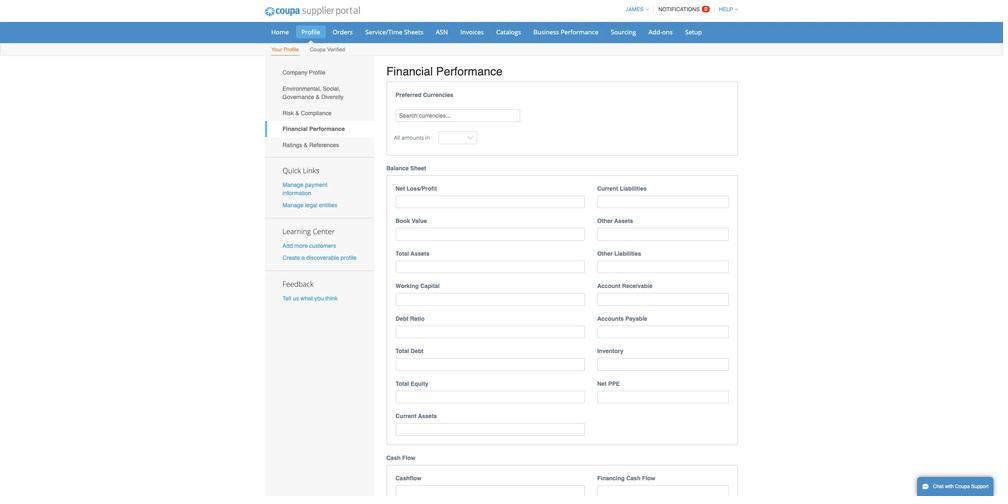 Task type: locate. For each thing, give the bounding box(es) containing it.
& left diversity
[[316, 94, 320, 100]]

cash up 'cashflow'
[[387, 455, 401, 462]]

assets down current liabilities
[[615, 218, 634, 225]]

& for compliance
[[296, 110, 300, 117]]

1 horizontal spatial current
[[598, 185, 619, 192]]

0 vertical spatial financial performance
[[387, 65, 503, 78]]

1 vertical spatial liabilities
[[615, 251, 642, 257]]

debt
[[396, 316, 409, 322], [411, 348, 424, 355]]

profile right your
[[284, 46, 299, 53]]

total down debt ratio
[[396, 348, 409, 355]]

1 horizontal spatial net
[[598, 381, 607, 388]]

1 horizontal spatial financial performance
[[387, 65, 503, 78]]

2 vertical spatial assets
[[418, 414, 437, 420]]

performance right business
[[561, 28, 599, 36]]

other up the account
[[598, 251, 613, 257]]

more
[[295, 243, 308, 249]]

Other Liabilities text field
[[598, 261, 729, 274]]

flow up the financing cash flow "text field"
[[643, 476, 656, 482]]

0 vertical spatial current
[[598, 185, 619, 192]]

2 vertical spatial total
[[396, 381, 409, 388]]

manage up the 'information'
[[283, 182, 304, 188]]

governance
[[283, 94, 314, 100]]

& right ratings
[[304, 142, 308, 149]]

0 vertical spatial liabilities
[[620, 185, 647, 192]]

accounts payable
[[598, 316, 648, 322]]

legal
[[305, 202, 318, 209]]

Total Assets text field
[[396, 261, 585, 274]]

0 horizontal spatial financial performance
[[283, 126, 345, 133]]

1 vertical spatial manage
[[283, 202, 304, 209]]

0 horizontal spatial performance
[[310, 126, 345, 133]]

environmental,
[[283, 86, 321, 92]]

profile inside "link"
[[284, 46, 299, 53]]

entities
[[319, 202, 338, 209]]

total debt
[[396, 348, 424, 355]]

discoverable
[[307, 255, 339, 262]]

financial performance up currencies
[[387, 65, 503, 78]]

service/time
[[366, 28, 403, 36]]

Net Loss/Profit text field
[[396, 196, 585, 208]]

ons
[[663, 28, 673, 36]]

notifications 0
[[659, 6, 708, 12]]

0 horizontal spatial current
[[396, 414, 417, 420]]

1 vertical spatial financial
[[283, 126, 308, 133]]

0 vertical spatial debt
[[396, 316, 409, 322]]

0 horizontal spatial debt
[[396, 316, 409, 322]]

total left the equity
[[396, 381, 409, 388]]

total for total assets
[[396, 251, 409, 257]]

value
[[412, 218, 427, 225]]

financial performance
[[387, 65, 503, 78], [283, 126, 345, 133]]

net left ppe
[[598, 381, 607, 388]]

currencies
[[423, 92, 454, 98]]

0 horizontal spatial flow
[[403, 455, 416, 462]]

0 vertical spatial cash
[[387, 455, 401, 462]]

net for net loss/profit
[[396, 185, 405, 192]]

2 vertical spatial performance
[[310, 126, 345, 133]]

assets for current assets
[[418, 414, 437, 420]]

financial performance link
[[265, 121, 374, 137]]

0 vertical spatial performance
[[561, 28, 599, 36]]

1 horizontal spatial performance
[[436, 65, 503, 78]]

1 horizontal spatial coupa
[[956, 484, 971, 490]]

manage for manage payment information
[[283, 182, 304, 188]]

Book Value text field
[[396, 228, 585, 241]]

Accounts Payable text field
[[598, 326, 729, 339]]

other for other liabilities
[[598, 251, 613, 257]]

account
[[598, 283, 621, 290]]

profile down 'coupa supplier portal' image
[[302, 28, 320, 36]]

financing
[[598, 476, 625, 482]]

2 total from the top
[[396, 348, 409, 355]]

1 vertical spatial other
[[598, 251, 613, 257]]

home link
[[266, 26, 295, 38]]

0 vertical spatial assets
[[615, 218, 634, 225]]

company
[[283, 69, 308, 76]]

1 vertical spatial profile
[[284, 46, 299, 53]]

profile
[[302, 28, 320, 36], [284, 46, 299, 53], [309, 69, 326, 76]]

1 manage from the top
[[283, 182, 304, 188]]

liabilities for other liabilities
[[615, 251, 642, 257]]

Total Equity text field
[[396, 391, 585, 404]]

financial performance down compliance
[[283, 126, 345, 133]]

all amounts in
[[394, 134, 430, 142]]

0 horizontal spatial &
[[296, 110, 300, 117]]

tell us what you think
[[283, 296, 338, 302]]

debt down ratio
[[411, 348, 424, 355]]

current assets
[[396, 414, 437, 420]]

1 horizontal spatial flow
[[643, 476, 656, 482]]

other up other liabilities
[[598, 218, 613, 225]]

0 vertical spatial total
[[396, 251, 409, 257]]

performance up 'references'
[[310, 126, 345, 133]]

0 vertical spatial &
[[316, 94, 320, 100]]

receivable
[[623, 283, 653, 290]]

business performance link
[[528, 26, 604, 38]]

profile up environmental, social, governance & diversity "link"
[[309, 69, 326, 76]]

coupa left verified
[[310, 46, 326, 53]]

manage legal entities
[[283, 202, 338, 209]]

manage payment information link
[[283, 182, 328, 197]]

cash right financing on the right of the page
[[627, 476, 641, 482]]

total assets
[[396, 251, 430, 257]]

inventory
[[598, 348, 624, 355]]

1 total from the top
[[396, 251, 409, 257]]

coupa verified link
[[310, 45, 346, 56]]

Current Assets text field
[[396, 424, 585, 437]]

other assets
[[598, 218, 634, 225]]

flow
[[403, 455, 416, 462], [643, 476, 656, 482]]

financing cash flow
[[598, 476, 656, 482]]

Account Receivable text field
[[598, 294, 729, 306]]

3 total from the top
[[396, 381, 409, 388]]

1 vertical spatial current
[[396, 414, 417, 420]]

chat with coupa support
[[934, 484, 989, 490]]

net down balance
[[396, 185, 405, 192]]

1 other from the top
[[598, 218, 613, 225]]

0 horizontal spatial financial
[[283, 126, 308, 133]]

& right the risk at the left of the page
[[296, 110, 300, 117]]

performance inside financial performance link
[[310, 126, 345, 133]]

references
[[310, 142, 339, 149]]

liabilities up account receivable
[[615, 251, 642, 257]]

liabilities up current liabilities 'text field'
[[620, 185, 647, 192]]

1 vertical spatial coupa
[[956, 484, 971, 490]]

debt left ratio
[[396, 316, 409, 322]]

1 vertical spatial total
[[396, 348, 409, 355]]

Financing Cash Flow text field
[[598, 486, 729, 497]]

manage inside manage payment information
[[283, 182, 304, 188]]

service/time sheets
[[366, 28, 424, 36]]

other
[[598, 218, 613, 225], [598, 251, 613, 257]]

0 vertical spatial financial
[[387, 65, 433, 78]]

coupa
[[310, 46, 326, 53], [956, 484, 971, 490]]

navigation
[[622, 1, 739, 17]]

company profile
[[283, 69, 326, 76]]

create a discoverable profile
[[283, 255, 357, 262]]

1 horizontal spatial financial
[[387, 65, 433, 78]]

customers
[[310, 243, 336, 249]]

financial up preferred
[[387, 65, 433, 78]]

0 vertical spatial coupa
[[310, 46, 326, 53]]

0 vertical spatial manage
[[283, 182, 304, 188]]

assets down value
[[411, 251, 430, 257]]

2 vertical spatial &
[[304, 142, 308, 149]]

1 vertical spatial assets
[[411, 251, 430, 257]]

total down the book
[[396, 251, 409, 257]]

sheet
[[411, 165, 426, 172]]

total
[[396, 251, 409, 257], [396, 348, 409, 355], [396, 381, 409, 388]]

0 vertical spatial other
[[598, 218, 613, 225]]

2 horizontal spatial &
[[316, 94, 320, 100]]

1 vertical spatial financial performance
[[283, 126, 345, 133]]

loss/profit
[[407, 185, 437, 192]]

1 vertical spatial &
[[296, 110, 300, 117]]

james link
[[622, 6, 649, 12]]

1 vertical spatial debt
[[411, 348, 424, 355]]

learning
[[283, 227, 311, 237]]

chat with coupa support button
[[918, 478, 994, 497]]

1 horizontal spatial &
[[304, 142, 308, 149]]

assets down the equity
[[418, 414, 437, 420]]

performance inside business performance 'link'
[[561, 28, 599, 36]]

2 other from the top
[[598, 251, 613, 257]]

0 vertical spatial flow
[[403, 455, 416, 462]]

current up other assets
[[598, 185, 619, 192]]

0 vertical spatial net
[[396, 185, 405, 192]]

performance
[[561, 28, 599, 36], [436, 65, 503, 78], [310, 126, 345, 133]]

0 horizontal spatial coupa
[[310, 46, 326, 53]]

2 vertical spatial profile
[[309, 69, 326, 76]]

asn link
[[431, 26, 454, 38]]

assets
[[615, 218, 634, 225], [411, 251, 430, 257], [418, 414, 437, 420]]

ratio
[[410, 316, 425, 322]]

2 manage from the top
[[283, 202, 304, 209]]

manage down the 'information'
[[283, 202, 304, 209]]

quick links
[[283, 165, 320, 175]]

working
[[396, 283, 419, 290]]

balance sheet
[[387, 165, 426, 172]]

1 vertical spatial cash
[[627, 476, 641, 482]]

1 vertical spatial flow
[[643, 476, 656, 482]]

coupa inside button
[[956, 484, 971, 490]]

2 horizontal spatial performance
[[561, 28, 599, 36]]

net ppe
[[598, 381, 620, 388]]

1 vertical spatial performance
[[436, 65, 503, 78]]

add-
[[649, 28, 663, 36]]

1 vertical spatial net
[[598, 381, 607, 388]]

links
[[303, 165, 320, 175]]

financial up ratings
[[283, 126, 308, 133]]

coupa right with
[[956, 484, 971, 490]]

net
[[396, 185, 405, 192], [598, 381, 607, 388]]

performance for business performance 'link'
[[561, 28, 599, 36]]

0 horizontal spatial net
[[396, 185, 405, 192]]

profile for company profile
[[309, 69, 326, 76]]

catalogs link
[[491, 26, 527, 38]]

flow up 'cashflow'
[[403, 455, 416, 462]]

current down total equity
[[396, 414, 417, 420]]

preferred
[[396, 92, 422, 98]]

think
[[326, 296, 338, 302]]

compliance
[[301, 110, 332, 117]]

performance up currencies
[[436, 65, 503, 78]]



Task type: vqa. For each thing, say whether or not it's contained in the screenshot.
the bottom the financial performance
yes



Task type: describe. For each thing, give the bounding box(es) containing it.
manage legal entities link
[[283, 202, 338, 209]]

what
[[301, 296, 313, 302]]

home
[[272, 28, 289, 36]]

create
[[283, 255, 300, 262]]

accounts
[[598, 316, 624, 322]]

Debt Ratio text field
[[396, 326, 585, 339]]

book
[[396, 218, 410, 225]]

total equity
[[396, 381, 429, 388]]

invoices link
[[455, 26, 490, 38]]

net loss/profit
[[396, 185, 437, 192]]

diversity
[[321, 94, 344, 100]]

help
[[719, 6, 734, 12]]

ratings
[[283, 142, 302, 149]]

Search currencies... field
[[396, 109, 520, 122]]

0 horizontal spatial cash
[[387, 455, 401, 462]]

your profile
[[272, 46, 299, 53]]

ratings & references
[[283, 142, 339, 149]]

total for total equity
[[396, 381, 409, 388]]

payable
[[626, 316, 648, 322]]

net for net ppe
[[598, 381, 607, 388]]

quick
[[283, 165, 301, 175]]

environmental, social, governance & diversity link
[[265, 81, 374, 105]]

assets for other assets
[[615, 218, 634, 225]]

chat
[[934, 484, 944, 490]]

information
[[283, 190, 311, 197]]

sourcing link
[[606, 26, 642, 38]]

risk & compliance
[[283, 110, 332, 117]]

equity
[[411, 381, 429, 388]]

your profile link
[[271, 45, 300, 56]]

liabilities for current liabilities
[[620, 185, 647, 192]]

1 horizontal spatial cash
[[627, 476, 641, 482]]

other liabilities
[[598, 251, 642, 257]]

profile for your profile
[[284, 46, 299, 53]]

total for total debt
[[396, 348, 409, 355]]

support
[[972, 484, 989, 490]]

setup
[[686, 28, 702, 36]]

coupa verified
[[310, 46, 345, 53]]

current liabilities
[[598, 185, 647, 192]]

orders
[[333, 28, 353, 36]]

feedback
[[283, 280, 314, 289]]

current for current liabilities
[[598, 185, 619, 192]]

cashflow
[[396, 476, 422, 482]]

service/time sheets link
[[360, 26, 429, 38]]

& inside environmental, social, governance & diversity
[[316, 94, 320, 100]]

1 horizontal spatial debt
[[411, 348, 424, 355]]

invoices
[[461, 28, 484, 36]]

Total Debt text field
[[396, 359, 585, 371]]

add more customers
[[283, 243, 336, 249]]

ratings & references link
[[265, 137, 374, 153]]

assets for total assets
[[411, 251, 430, 257]]

add-ons
[[649, 28, 673, 36]]

navigation containing notifications 0
[[622, 1, 739, 17]]

asn
[[436, 28, 448, 36]]

& for references
[[304, 142, 308, 149]]

coupa supplier portal image
[[259, 1, 366, 22]]

james
[[626, 6, 644, 12]]

profile
[[341, 255, 357, 262]]

business performance
[[534, 28, 599, 36]]

company profile link
[[265, 65, 374, 81]]

0
[[705, 6, 708, 12]]

performance for financial performance link on the left top of page
[[310, 126, 345, 133]]

a
[[302, 255, 305, 262]]

financial performance inside financial performance link
[[283, 126, 345, 133]]

amounts
[[402, 134, 424, 142]]

Cashflow text field
[[396, 486, 585, 497]]

risk
[[283, 110, 294, 117]]

orders link
[[327, 26, 358, 38]]

verified
[[327, 46, 345, 53]]

learning center
[[283, 227, 335, 237]]

risk & compliance link
[[265, 105, 374, 121]]

payment
[[305, 182, 328, 188]]

profile link
[[296, 26, 326, 38]]

cash flow
[[387, 455, 416, 462]]

Other Assets text field
[[598, 228, 729, 241]]

manage for manage legal entities
[[283, 202, 304, 209]]

debt ratio
[[396, 316, 425, 322]]

social,
[[323, 86, 341, 92]]

catalogs
[[497, 28, 521, 36]]

Inventory text field
[[598, 359, 729, 371]]

current for current assets
[[396, 414, 417, 420]]

working capital
[[396, 283, 440, 290]]

environmental, social, governance & diversity
[[283, 86, 344, 100]]

add
[[283, 243, 293, 249]]

preferred currencies
[[396, 92, 454, 98]]

Working Capital text field
[[396, 294, 585, 306]]

selected list box
[[393, 100, 732, 106]]

sheets
[[404, 28, 424, 36]]

0 vertical spatial profile
[[302, 28, 320, 36]]

notifications
[[659, 6, 700, 12]]

us
[[293, 296, 299, 302]]

other for other assets
[[598, 218, 613, 225]]

balance
[[387, 165, 409, 172]]

book value
[[396, 218, 427, 225]]

add-ons link
[[644, 26, 679, 38]]

Net PPE text field
[[598, 391, 729, 404]]

setup link
[[680, 26, 708, 38]]

all
[[394, 134, 400, 142]]

Current Liabilities text field
[[598, 196, 729, 208]]

create a discoverable profile link
[[283, 255, 357, 262]]

center
[[313, 227, 335, 237]]



